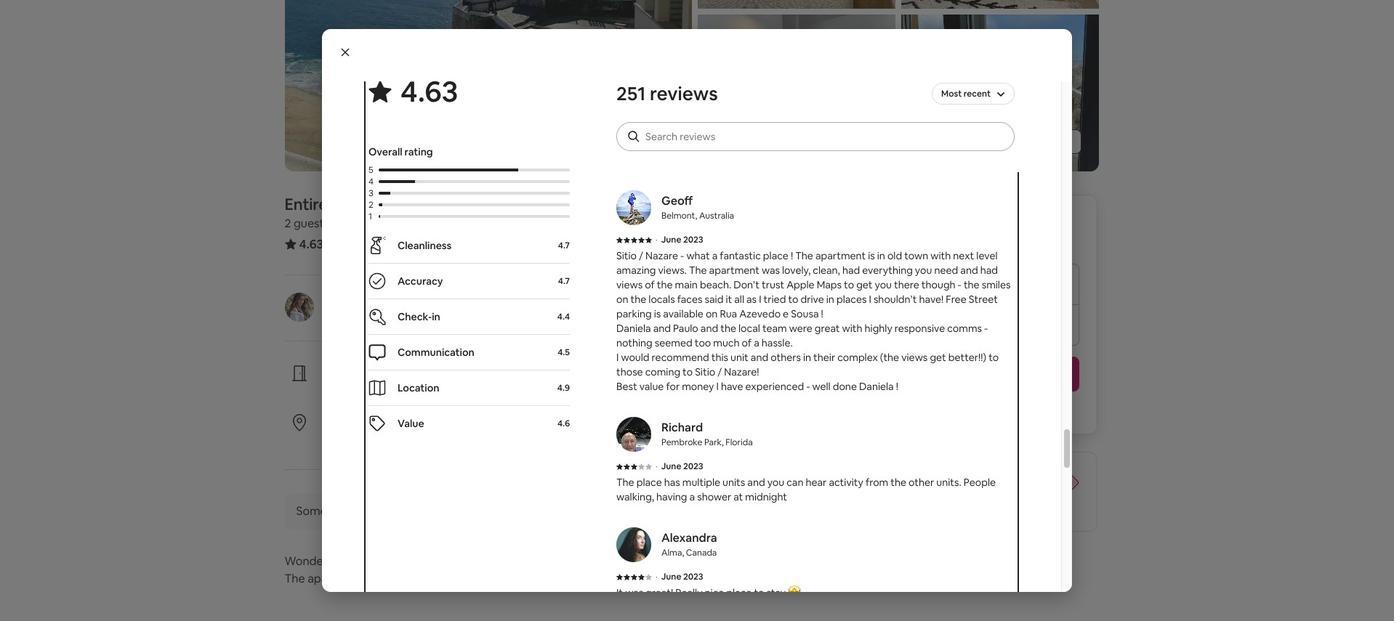 Task type: describe. For each thing, give the bounding box(es) containing it.
1 horizontal spatial /
[[718, 366, 722, 379]]

could
[[814, 95, 840, 108]]

maps
[[817, 278, 842, 292]]

geoff belmont, australia
[[662, 193, 734, 222]]

june for geoff
[[662, 234, 682, 246]]

5-
[[521, 433, 531, 446]]

4.63 dialog
[[322, 22, 1073, 601]]

though
[[922, 278, 956, 292]]

0 horizontal spatial on
[[617, 293, 629, 306]]

2 had from the left
[[981, 264, 998, 277]]

show all photos
[[995, 135, 1070, 148]]

the up appartment,
[[812, 124, 830, 137]]

next
[[954, 249, 975, 263]]

shower
[[697, 491, 732, 504]]

and inside "the place has multiple units and you can hear activity from the other units. people walking, having a shower at midnight"
[[748, 476, 765, 489]]

entire
[[285, 194, 328, 215]]

town
[[905, 249, 929, 263]]

facing
[[381, 554, 415, 569]]

· june 2023 for geoff
[[656, 234, 704, 246]]

geoff
[[662, 193, 693, 209]]

1 had from the left
[[843, 264, 860, 277]]

1 vertical spatial daniela
[[617, 322, 651, 335]]

less
[[846, 484, 866, 500]]

pembroke
[[662, 437, 703, 449]]

sea
[[514, 572, 532, 587]]

alexandra image
[[617, 528, 652, 563]]

- left well
[[807, 380, 810, 393]]

2 for 2
[[369, 199, 374, 211]]

alexandra alma, canada
[[662, 531, 717, 559]]

a down local
[[754, 337, 760, 350]]

of inside wonderful ocean-facing frontline apartment. the apartment enjoys a unique view of the sea and nazareth.
[[479, 572, 491, 587]]

1 bedroom · 1 bed · 1 bath
[[337, 216, 471, 231]]

made,
[[666, 110, 695, 123]]

i left have
[[717, 380, 719, 393]]

the inside 'self check-in check yourself in with the lockbox.'
[[436, 383, 452, 396]]

in up communication
[[432, 310, 440, 324]]

lovely studio/apartment in sítio da nazaré 2 image 4 image
[[901, 0, 1099, 8]]

it inside beautifully location; right in the heart of the touristic centre of nazaré. the accomodation was very noisy though, you could hear every single sound that the neighbors made, we slept really bad. the accessories and equipment in the appartment were only the bare minimum. the host was passive and did not answer the phone. all in all, great location, okay appartment, but it feels like a quick cash grab by the uninterested hosts.
[[882, 139, 888, 152]]

with inside 'self check-in check yourself in with the lockbox.'
[[413, 383, 434, 396]]

midnight
[[746, 491, 788, 504]]

i left would
[[617, 351, 619, 364]]

the up could
[[802, 81, 818, 94]]

lovely studio/apartment in sítio da nazaré 2 image 3 image
[[698, 14, 895, 172]]

of right heart
[[790, 81, 800, 94]]

1 vertical spatial get
[[930, 351, 947, 364]]

and inside wonderful ocean-facing frontline apartment. the apartment enjoys a unique view of the sea and nazareth.
[[535, 572, 555, 587]]

the down appartment
[[617, 139, 632, 152]]

the right that
[[976, 95, 991, 108]]

in right yourself
[[403, 383, 411, 396]]

was up but
[[856, 124, 874, 137]]

well
[[813, 380, 831, 393]]

- right comms
[[985, 322, 988, 335]]

1 vertical spatial 251 reviews
[[333, 236, 395, 252]]

check-
[[355, 364, 392, 380]]

Search reviews, Press 'Enter' to search text field
[[646, 129, 1001, 144]]

was down location;
[[687, 95, 705, 108]]

neighbors
[[617, 110, 664, 123]]

reviews inside 4.63 dialog
[[650, 81, 718, 106]]

others
[[771, 351, 801, 364]]

rating
[[405, 145, 433, 159]]

of down local
[[742, 337, 752, 350]]

yet
[[1007, 404, 1022, 417]]

automatically
[[403, 504, 475, 519]]

0 vertical spatial is
[[868, 249, 875, 263]]

to left the stay in the right bottom of the page
[[754, 587, 765, 600]]

available
[[663, 308, 704, 321]]

views.
[[658, 264, 687, 277]]

- left what on the top of page
[[681, 249, 684, 263]]

the up "street"
[[964, 278, 980, 292]]

avg.
[[916, 484, 938, 500]]

in right all
[[683, 139, 691, 152]]

hear inside beautifully location; right in the heart of the touristic centre of nazaré. the accomodation was very noisy though, you could hear every single sound that the neighbors made, we slept really bad. the accessories and equipment in the appartment were only the bare minimum. the host was passive and did not answer the phone. all in all, great location, okay appartment, but it feels like a quick cash grab by the uninterested hosts.
[[842, 95, 863, 108]]

have
[[721, 380, 743, 393]]

lovely studio/apartment in sítio da nazaré 2 image 5 image
[[901, 14, 1099, 172]]

richard pembroke park, florida
[[662, 420, 753, 449]]

1 down rental
[[337, 216, 342, 231]]

a right what on the top of page
[[712, 249, 718, 263]]

were inside beautifully location; right in the heart of the touristic centre of nazaré. the accomodation was very noisy though, you could hear every single sound that the neighbors made, we slept really bad. the accessories and equipment in the appartment were only the bare minimum. the host was passive and did not answer the phone. all in all, great location, okay appartment, but it feels like a quick cash grab by the uninterested hosts.
[[676, 124, 699, 137]]

florida
[[726, 437, 753, 449]]

bed
[[410, 216, 431, 231]]

0 horizontal spatial sitio
[[617, 249, 637, 263]]

nothing
[[617, 337, 653, 350]]

apartment inside wonderful ocean-facing frontline apartment. the apartment enjoys a unique view of the sea and nazareth.
[[308, 572, 365, 587]]

0 horizontal spatial 4.63
[[299, 236, 324, 252]]

· right bed
[[434, 216, 436, 231]]

by inside beautifully location; right in the heart of the touristic centre of nazaré. the accomodation was very noisy though, you could hear every single sound that the neighbors made, we slept really bad. the accessories and equipment in the appartment were only the bare minimum. the host was passive and did not answer the phone. all in all, great location, okay appartment, but it feels like a quick cash grab by the uninterested hosts.
[[617, 153, 628, 167]]

a inside 'great location 95% of recent guests gave the location a 5-star rating.'
[[514, 433, 519, 446]]

best
[[617, 380, 637, 393]]

1 horizontal spatial location
[[474, 433, 511, 446]]

lovely,
[[782, 264, 811, 277]]

1 vertical spatial views
[[902, 351, 928, 364]]

of up single
[[894, 81, 904, 94]]

but
[[863, 139, 880, 152]]

apartment.
[[465, 554, 525, 569]]

in up bed
[[409, 194, 422, 215]]

nazare
[[646, 249, 678, 263]]

the inside wonderful ocean-facing frontline apartment. the apartment enjoys a unique view of the sea and nazareth.
[[493, 572, 511, 587]]

2 horizontal spatial apartment
[[816, 249, 866, 263]]

bath
[[446, 216, 471, 231]]

a inside beautifully location; right in the heart of the touristic centre of nazaré. the accomodation was very noisy though, you could hear every single sound that the neighbors made, we slept really bad. the accessories and equipment in the appartment were only the bare minimum. the host was passive and did not answer the phone. all in all, great location, okay appartment, but it feels like a quick cash grab by the uninterested hosts.
[[933, 139, 938, 152]]

hosting
[[367, 310, 402, 324]]

the down phone.
[[630, 153, 646, 167]]

in up did
[[939, 110, 947, 123]]

of up locals
[[645, 278, 655, 292]]

guests inside 'great location 95% of recent guests gave the location a 5-star rating.'
[[397, 433, 429, 446]]

said
[[705, 293, 724, 306]]

you down everything
[[875, 278, 892, 292]]

wonderful
[[285, 554, 341, 569]]

in left old
[[878, 249, 886, 263]]

1 left bath at the top of the page
[[439, 216, 444, 231]]

accuracy
[[398, 275, 443, 288]]

· june 2023 for alexandra
[[656, 572, 704, 583]]

0 horizontal spatial 251
[[333, 236, 351, 252]]

units
[[723, 476, 746, 489]]

to up places in the top right of the page
[[844, 278, 854, 292]]

for
[[666, 380, 680, 393]]

the up minimum.
[[788, 110, 806, 123]]

done
[[833, 380, 857, 393]]

of inside the your dates are $75 aud less than the avg. nightly rate of the last 60 days.
[[1003, 484, 1015, 500]]

heart
[[763, 81, 788, 94]]

and up seemed
[[654, 322, 671, 335]]

the left avg.
[[895, 484, 913, 500]]

shouldn't
[[874, 293, 917, 306]]

host profile picture image
[[285, 293, 314, 322]]

coming
[[645, 366, 681, 379]]

· june 2023 for richard
[[656, 461, 704, 473]]

quick
[[940, 139, 966, 152]]

was inside sitio / nazare - what a fantastic place ! the apartment is in old town with next level amazing views. the apartment was lovely, clean, had everything you need and had views of the main beach. don't trust apple maps to get you there though - the smiles on the locals faces said it all as i tried to drive in places i shouldn't have! free street parking is available on rua azevedo e sousa ! daniela and paulo and the local team were great with highly responsive comms - nothing seemed too much of a hassle. i would recommend this unit and others in their complex (the views get better!!) to those coming to sitio / nazare! best value for money i have experienced - well done daniela !
[[762, 264, 780, 277]]

4.7 for cleanliness
[[558, 240, 570, 252]]

centre
[[861, 81, 892, 94]]

info
[[330, 504, 350, 519]]

lovely studio/apartment in sítio da nazaré 2 image 1 image
[[285, 0, 692, 172]]

equipment
[[885, 110, 937, 123]]

the right rate
[[1017, 484, 1035, 500]]

· left bed
[[397, 216, 400, 231]]

a inside wonderful ocean-facing frontline apartment. the apartment enjoys a unique view of the sea and nazareth.
[[405, 572, 411, 587]]

2023 for alexandra
[[683, 572, 704, 583]]

we
[[697, 110, 711, 123]]

great
[[331, 414, 363, 429]]

can
[[787, 476, 804, 489]]

4.7 for accuracy
[[558, 276, 570, 287]]

beach.
[[700, 278, 732, 292]]

rua
[[720, 308, 737, 321]]

geoff image
[[617, 191, 652, 225]]

all
[[669, 139, 681, 152]]

paulo
[[673, 322, 699, 335]]

did
[[933, 124, 948, 137]]

bad.
[[766, 110, 786, 123]]

🤩
[[788, 587, 801, 600]]

your
[[919, 470, 943, 485]]

and down next on the top of page
[[961, 264, 978, 277]]

check-
[[398, 310, 432, 324]]

recent inside 'great location 95% of recent guests gave the location a 5-star rating.'
[[364, 433, 395, 446]]

in left their
[[803, 351, 812, 364]]

most recent
[[942, 88, 991, 100]]

in up noisy
[[734, 81, 743, 94]]

in down "maps"
[[827, 293, 835, 306]]

everything
[[863, 264, 913, 277]]

really
[[676, 587, 703, 600]]

0 horizontal spatial reviews
[[353, 236, 395, 252]]

great inside beautifully location; right in the heart of the touristic centre of nazaré. the accomodation was very noisy though, you could hear every single sound that the neighbors made, we slept really bad. the accessories and equipment in the appartment were only the bare minimum. the host was passive and did not answer the phone. all in all, great location, okay appartment, but it feels like a quick cash grab by the uninterested hosts.
[[708, 139, 733, 152]]

richard image
[[617, 417, 652, 452]]

have!
[[919, 293, 944, 306]]

entire rental unit in nazaré, portugal
[[285, 194, 547, 215]]

places
[[837, 293, 867, 306]]

belmont,
[[662, 210, 698, 222]]

1 inside 4.63 dialog
[[369, 211, 372, 223]]

e
[[783, 308, 789, 321]]

4.4
[[558, 311, 570, 323]]

would
[[621, 351, 650, 364]]

the inside wonderful ocean-facing frontline apartment. the apartment enjoys a unique view of the sea and nazareth.
[[285, 572, 305, 587]]

really
[[739, 110, 763, 123]]

rate
[[979, 484, 1001, 500]]

feels
[[890, 139, 913, 152]]

1 vertical spatial is
[[654, 308, 661, 321]]

251 reviews inside 4.63 dialog
[[617, 81, 718, 106]]

trust
[[762, 278, 785, 292]]

and up the "like"
[[913, 124, 930, 137]]

nazaré,
[[425, 194, 481, 215]]

old
[[888, 249, 903, 263]]

3
[[369, 188, 374, 199]]

in up yourself
[[392, 364, 401, 380]]

2 guests
[[285, 216, 330, 231]]

all,
[[693, 139, 706, 152]]

1 vertical spatial with
[[842, 322, 863, 335]]

- up free
[[958, 278, 962, 292]]

june for richard
[[662, 461, 682, 473]]

1 left bed
[[403, 216, 407, 231]]



Task type: locate. For each thing, give the bounding box(es) containing it.
2023 for richard
[[683, 461, 704, 473]]

june
[[662, 234, 682, 246], [662, 461, 682, 473], [662, 572, 682, 583]]

and up too
[[701, 322, 719, 335]]

place up 'lovely,'
[[763, 249, 789, 263]]

2 vertical spatial 2023
[[683, 572, 704, 583]]

june for alexandra
[[662, 572, 682, 583]]

has inside "the place has multiple units and you can hear activity from the other units. people walking, having a shower at midnight"
[[664, 476, 680, 489]]

with up value
[[413, 383, 434, 396]]

0 vertical spatial guests
[[294, 216, 330, 231]]

appartment
[[617, 124, 673, 137]]

walking,
[[617, 491, 654, 504]]

1 horizontal spatial apartment
[[709, 264, 760, 277]]

there
[[894, 278, 920, 292]]

1 vertical spatial on
[[706, 308, 718, 321]]

has up having
[[664, 476, 680, 489]]

a
[[933, 139, 938, 152], [712, 249, 718, 263], [754, 337, 760, 350], [514, 433, 519, 446], [690, 491, 695, 504], [405, 572, 411, 587]]

lower
[[846, 470, 880, 485]]

great location 95% of recent guests gave the location a 5-star rating.
[[331, 414, 581, 446]]

2 inside 4.63 dialog
[[369, 199, 374, 211]]

with left highly
[[842, 322, 863, 335]]

having
[[657, 491, 688, 504]]

1 vertical spatial has
[[352, 504, 371, 519]]

overall rating
[[369, 145, 433, 159]]

4.9
[[558, 382, 570, 394]]

australia
[[699, 210, 734, 222]]

the inside "the place has multiple units and you can hear activity from the other units. people walking, having a shower at midnight"
[[891, 476, 907, 489]]

unit inside sitio / nazare - what a fantastic place ! the apartment is in old town with next level amazing views. the apartment was lovely, clean, had everything you need and had views of the main beach. don't trust apple maps to get you there though - the smiles on the locals faces said it all as i tried to drive in places i shouldn't have! free street parking is available on rua azevedo e sousa ! daniela and paulo and the local team were great with highly responsive comms - nothing seemed too much of a hassle. i would recommend this unit and others in their complex (the views get better!!) to those coming to sitio / nazare! best value for money i have experienced - well done daniela !
[[731, 351, 749, 364]]

0 vertical spatial all
[[1023, 135, 1034, 148]]

a right the "like"
[[933, 139, 938, 152]]

1 vertical spatial all
[[735, 293, 745, 306]]

95%
[[331, 433, 350, 446]]

1 vertical spatial were
[[789, 322, 813, 335]]

that
[[954, 95, 973, 108]]

!
[[791, 249, 793, 263], [821, 308, 824, 321], [896, 380, 899, 393]]

2023
[[683, 234, 704, 246], [683, 461, 704, 473], [683, 572, 704, 583]]

was
[[687, 95, 705, 108], [856, 124, 874, 137], [762, 264, 780, 277], [625, 587, 644, 600]]

translated.
[[478, 504, 535, 519]]

251 reviews down bedroom
[[333, 236, 395, 252]]

4.7
[[558, 240, 570, 252], [558, 276, 570, 287]]

! down the (the
[[896, 380, 899, 393]]

sitio up amazing
[[617, 249, 637, 263]]

1 vertical spatial guests
[[397, 433, 429, 446]]

1 june from the top
[[662, 234, 682, 246]]

1 2023 from the top
[[683, 234, 704, 246]]

this
[[712, 351, 729, 364]]

it up rua
[[726, 293, 732, 306]]

1 4.7 from the top
[[558, 240, 570, 252]]

1 horizontal spatial by
[[617, 153, 628, 167]]

1 vertical spatial by
[[374, 292, 387, 308]]

1 horizontal spatial 2
[[369, 199, 374, 211]]

bedroom
[[345, 216, 395, 231]]

were inside sitio / nazare - what a fantastic place ! the apartment is in old town with next level amazing views. the apartment was lovely, clean, had everything you need and had views of the main beach. don't trust apple maps to get you there though - the smiles on the locals faces said it all as i tried to drive in places i shouldn't have! free street parking is available on rua azevedo e sousa ! daniela and paulo and the local team were great with highly responsive comms - nothing seemed too much of a hassle. i would recommend this unit and others in their complex (the views get better!!) to those coming to sitio / nazare! best value for money i have experienced - well done daniela !
[[789, 322, 813, 335]]

recommend
[[652, 351, 709, 364]]

value
[[640, 380, 664, 393]]

hear right can
[[806, 476, 827, 489]]

1 vertical spatial unit
[[731, 351, 749, 364]]

1 horizontal spatial daniela
[[617, 322, 651, 335]]

1 horizontal spatial on
[[706, 308, 718, 321]]

0 vertical spatial views
[[617, 278, 643, 292]]

0 vertical spatial reviews
[[650, 81, 718, 106]]

great inside sitio / nazare - what a fantastic place ! the apartment is in old town with next level amazing views. the apartment was lovely, clean, had everything you need and had views of the main beach. don't trust apple maps to get you there though - the smiles on the locals faces said it all as i tried to drive in places i shouldn't have! free street parking is available on rua azevedo e sousa ! daniela and paulo and the local team were great with highly responsive comms - nothing seemed too much of a hassle. i would recommend this unit and others in their complex (the views get better!!) to those coming to sitio / nazare! best value for money i have experienced - well done daniela !
[[815, 322, 840, 335]]

0 horizontal spatial with
[[413, 383, 434, 396]]

0 vertical spatial apartment
[[816, 249, 866, 263]]

geoff image
[[617, 191, 652, 225]]

2 vertical spatial · june 2023
[[656, 572, 704, 583]]

the up not
[[949, 110, 965, 123]]

communication
[[398, 346, 475, 359]]

1 horizontal spatial sitio
[[695, 366, 716, 379]]

1 horizontal spatial with
[[842, 322, 863, 335]]

2 horizontal spatial place
[[763, 249, 789, 263]]

it
[[882, 139, 888, 152], [726, 293, 732, 306]]

smiles
[[982, 278, 1011, 292]]

it was great! really nice place to stay 🤩
[[617, 587, 801, 600]]

accessories
[[809, 110, 863, 123]]

1 horizontal spatial guests
[[397, 433, 429, 446]]

251 reviews link
[[333, 236, 395, 252]]

1 vertical spatial 4.63
[[299, 236, 324, 252]]

· up great!
[[656, 572, 658, 583]]

1 horizontal spatial reviews
[[650, 81, 718, 106]]

0 horizontal spatial get
[[857, 278, 873, 292]]

is up everything
[[868, 249, 875, 263]]

the up that
[[944, 81, 961, 94]]

guests down entire
[[294, 216, 330, 231]]

· for alexandra
[[656, 572, 658, 583]]

dates
[[945, 470, 975, 485]]

you down town
[[915, 264, 932, 277]]

0 vertical spatial on
[[617, 293, 629, 306]]

apartment up clean,
[[816, 249, 866, 263]]

phone.
[[635, 139, 667, 152]]

0 horizontal spatial place
[[637, 476, 662, 489]]

0 horizontal spatial views
[[617, 278, 643, 292]]

the down what on the top of page
[[689, 264, 707, 277]]

0 vertical spatial place
[[763, 249, 789, 263]]

to down apple
[[789, 293, 799, 306]]

sousa
[[791, 308, 819, 321]]

1 vertical spatial location
[[474, 433, 511, 446]]

place
[[763, 249, 789, 263], [637, 476, 662, 489], [727, 587, 752, 600]]

apartment down 'fantastic'
[[709, 264, 760, 277]]

unit up nazare!
[[731, 351, 749, 364]]

azevedo
[[740, 308, 781, 321]]

1 horizontal spatial had
[[981, 264, 998, 277]]

okay
[[778, 139, 800, 152]]

you inside "the place has multiple units and you can hear activity from the other units. people walking, having a shower at midnight"
[[768, 476, 785, 489]]

2 4.7 from the top
[[558, 276, 570, 287]]

the down rua
[[721, 322, 737, 335]]

daniela inside hosted by daniela 6 years hosting
[[390, 292, 431, 308]]

fantastic
[[720, 249, 761, 263]]

1 horizontal spatial is
[[868, 249, 875, 263]]

june up great!
[[662, 572, 682, 583]]

2023 up what on the top of page
[[683, 234, 704, 246]]

2 2023 from the top
[[683, 461, 704, 473]]

! up 'lovely,'
[[791, 249, 793, 263]]

has
[[664, 476, 680, 489], [352, 504, 371, 519]]

the up noisy
[[745, 81, 761, 94]]

june down pembroke
[[662, 461, 682, 473]]

2 · june 2023 from the top
[[656, 461, 704, 473]]

lovely studio/apartment in sítio da nazaré 2 image 2 image
[[698, 0, 895, 8]]

0 horizontal spatial !
[[791, 249, 793, 263]]

by inside hosted by daniela 6 years hosting
[[374, 292, 387, 308]]

sitio up money
[[695, 366, 716, 379]]

recent
[[964, 88, 991, 100], [364, 433, 395, 446]]

has right info
[[352, 504, 371, 519]]

alexandra image
[[617, 528, 652, 563]]

rental
[[331, 194, 374, 215]]

self
[[331, 364, 352, 380]]

were down sousa
[[789, 322, 813, 335]]

i
[[759, 293, 762, 306], [869, 293, 872, 306], [617, 351, 619, 364], [717, 380, 719, 393]]

had right clean,
[[843, 264, 860, 277]]

· june 2023 down pembroke
[[656, 461, 704, 473]]

are
[[978, 470, 995, 485]]

0 vertical spatial location
[[365, 414, 410, 429]]

0 horizontal spatial location
[[365, 414, 410, 429]]

the inside 'great location 95% of recent guests gave the location a 5-star rating.'
[[456, 433, 472, 446]]

0 horizontal spatial unit
[[377, 194, 406, 215]]

· for richard
[[656, 461, 658, 473]]

lower price.
[[846, 470, 913, 485]]

star
[[531, 433, 549, 446]]

1 horizontal spatial recent
[[964, 88, 991, 100]]

the right gave
[[456, 433, 472, 446]]

1 horizontal spatial get
[[930, 351, 947, 364]]

was right it
[[625, 587, 644, 600]]

you
[[795, 95, 812, 108], [915, 264, 932, 277], [875, 278, 892, 292], [768, 476, 785, 489]]

most recent button
[[932, 81, 1015, 106]]

2 vertical spatial daniela
[[859, 380, 894, 393]]

richard image
[[617, 417, 652, 452]]

to down recommend
[[683, 366, 693, 379]]

0 vertical spatial get
[[857, 278, 873, 292]]

all inside sitio / nazare - what a fantastic place ! the apartment is in old town with next level amazing views. the apartment was lovely, clean, had everything you need and had views of the main beach. don't trust apple maps to get you there though - the smiles on the locals faces said it all as i tried to drive in places i shouldn't have! free street parking is available on rua azevedo e sousa ! daniela and paulo and the local team were great with highly responsive comms - nothing seemed too much of a hassle. i would recommend this unit and others in their complex (the views get better!!) to those coming to sitio / nazare! best value for money i have experienced - well done daniela !
[[735, 293, 745, 306]]

by
[[617, 153, 628, 167], [374, 292, 387, 308]]

0 vertical spatial great
[[708, 139, 733, 152]]

1 down 3
[[369, 211, 372, 223]]

4.5
[[558, 347, 570, 358]]

has for info
[[352, 504, 371, 519]]

0 horizontal spatial recent
[[364, 433, 395, 446]]

hear
[[842, 95, 863, 108], [806, 476, 827, 489]]

wonderful ocean-facing frontline apartment. the apartment enjoys a unique view of the sea and nazareth.
[[285, 554, 609, 587]]

2 horizontal spatial daniela
[[859, 380, 894, 393]]

you inside beautifully location; right in the heart of the touristic centre of nazaré. the accomodation was very noisy though, you could hear every single sound that the neighbors made, we slept really bad. the accessories and equipment in the appartment were only the bare minimum. the host was passive and did not answer the phone. all in all, great location, okay appartment, but it feels like a quick cash grab by the uninterested hosts.
[[795, 95, 812, 108]]

to right better!!)
[[989, 351, 999, 364]]

get up places in the top right of the page
[[857, 278, 873, 292]]

1 vertical spatial it
[[726, 293, 732, 306]]

is down locals
[[654, 308, 661, 321]]

1 horizontal spatial great
[[815, 322, 840, 335]]

main
[[675, 278, 698, 292]]

0 vertical spatial hear
[[842, 95, 863, 108]]

1 horizontal spatial 4.63
[[401, 73, 458, 111]]

recent right 95%
[[364, 433, 395, 446]]

1 · june 2023 from the top
[[656, 234, 704, 246]]

i right as on the top
[[759, 293, 762, 306]]

all inside button
[[1023, 135, 1034, 148]]

gave
[[431, 433, 453, 446]]

june up nazare
[[662, 234, 682, 246]]

· up nazare
[[656, 234, 658, 246]]

hassle.
[[762, 337, 793, 350]]

0 horizontal spatial 251 reviews
[[333, 236, 395, 252]]

0 horizontal spatial daniela
[[390, 292, 431, 308]]

daniela down parking
[[617, 322, 651, 335]]

though,
[[756, 95, 793, 108]]

1 vertical spatial apartment
[[709, 264, 760, 277]]

unique
[[413, 572, 450, 587]]

hear inside "the place has multiple units and you can hear activity from the other units. people walking, having a shower at midnight"
[[806, 476, 827, 489]]

12/22/2023
[[972, 283, 1025, 296]]

1 horizontal spatial were
[[789, 322, 813, 335]]

a inside "the place has multiple units and you can hear activity from the other units. people walking, having a shower at midnight"
[[690, 491, 695, 504]]

experienced
[[746, 380, 804, 393]]

1 vertical spatial /
[[718, 366, 722, 379]]

place inside sitio / nazare - what a fantastic place ! the apartment is in old town with next level amazing views. the apartment was lovely, clean, had everything you need and had views of the main beach. don't trust apple maps to get you there though - the smiles on the locals faces said it all as i tried to drive in places i shouldn't have! free street parking is available on rua azevedo e sousa ! daniela and paulo and the local team were great with highly responsive comms - nothing seemed too much of a hassle. i would recommend this unit and others in their complex (the views get better!!) to those coming to sitio / nazare! best value for money i have experienced - well done daniela !
[[763, 249, 789, 263]]

alma,
[[662, 548, 684, 559]]

0 vertical spatial 251 reviews
[[617, 81, 718, 106]]

very
[[707, 95, 728, 108]]

0 vertical spatial by
[[617, 153, 628, 167]]

·
[[397, 216, 400, 231], [434, 216, 436, 231], [656, 234, 658, 246], [656, 461, 658, 473], [656, 572, 658, 583]]

the down slept on the top
[[723, 124, 739, 137]]

unit up the 1 bedroom · 1 bed · 1 bath
[[377, 194, 406, 215]]

0 vertical spatial has
[[664, 476, 680, 489]]

the up parking
[[631, 293, 647, 306]]

hosted
[[331, 292, 371, 308]]

a down multiple
[[690, 491, 695, 504]]

251
[[617, 81, 646, 106], [333, 236, 351, 252]]

great up hosts.
[[708, 139, 733, 152]]

guests down value
[[397, 433, 429, 446]]

4.63
[[401, 73, 458, 111], [299, 236, 324, 252]]

0 vertical spatial unit
[[377, 194, 406, 215]]

1 vertical spatial sitio
[[695, 366, 716, 379]]

1 vertical spatial reviews
[[353, 236, 395, 252]]

2 vertical spatial june
[[662, 572, 682, 583]]

2 vertical spatial place
[[727, 587, 752, 600]]

2 down entire
[[285, 216, 291, 231]]

the up 'lovely,'
[[796, 249, 814, 263]]

hosts.
[[710, 153, 738, 167]]

1 vertical spatial 4.7
[[558, 276, 570, 287]]

the down the apartment.
[[493, 572, 511, 587]]

2 horizontal spatial !
[[896, 380, 899, 393]]

2 horizontal spatial with
[[931, 249, 951, 263]]

0 horizontal spatial great
[[708, 139, 733, 152]]

it inside sitio / nazare - what a fantastic place ! the apartment is in old town with next level amazing views. the apartment was lovely, clean, had everything you need and had views of the main beach. don't trust apple maps to get you there though - the smiles on the locals faces said it all as i tried to drive in places i shouldn't have! free street parking is available on rua azevedo e sousa ! daniela and paulo and the local team were great with highly responsive comms - nothing seemed too much of a hassle. i would recommend this unit and others in their complex (the views get better!!) to those coming to sitio / nazare! best value for money i have experienced - well done daniela !
[[726, 293, 732, 306]]

2023 up really
[[683, 572, 704, 583]]

get left better!!)
[[930, 351, 947, 364]]

0 vertical spatial daniela
[[390, 292, 431, 308]]

location left 5-
[[474, 433, 511, 446]]

recent inside dropdown button
[[964, 88, 991, 100]]

0 vertical spatial recent
[[964, 88, 991, 100]]

and down hassle.
[[751, 351, 769, 364]]

3 · june 2023 from the top
[[656, 572, 704, 583]]

the up locals
[[657, 278, 673, 292]]

0 horizontal spatial apartment
[[308, 572, 365, 587]]

0 horizontal spatial hear
[[806, 476, 827, 489]]

4.63 up rating
[[401, 73, 458, 111]]

2 vertical spatial with
[[413, 383, 434, 396]]

$75 aud
[[998, 470, 1044, 485]]

1 horizontal spatial views
[[902, 351, 928, 364]]

touristic
[[820, 81, 859, 94]]

· up having
[[656, 461, 658, 473]]

0 vertical spatial !
[[791, 249, 793, 263]]

has for place
[[664, 476, 680, 489]]

minimum.
[[764, 124, 810, 137]]

4
[[369, 176, 374, 188]]

1 horizontal spatial !
[[821, 308, 824, 321]]

0 horizontal spatial /
[[639, 249, 644, 263]]

251 inside 4.63 dialog
[[617, 81, 646, 106]]

/
[[639, 249, 644, 263], [718, 366, 722, 379]]

0 vertical spatial were
[[676, 124, 699, 137]]

0 vertical spatial 2023
[[683, 234, 704, 246]]

not
[[950, 124, 966, 137]]

6
[[331, 310, 337, 324]]

1 horizontal spatial hear
[[842, 95, 863, 108]]

tried
[[764, 293, 786, 306]]

by up hosting
[[374, 292, 387, 308]]

i right places in the top right of the page
[[869, 293, 872, 306]]

1 vertical spatial 2023
[[683, 461, 704, 473]]

/ down this
[[718, 366, 722, 379]]

the left lockbox.
[[436, 383, 452, 396]]

1
[[369, 211, 372, 223], [337, 216, 342, 231], [403, 216, 407, 231], [439, 216, 444, 231]]

the place has multiple units and you can hear activity from the other units. people walking, having a shower at midnight
[[617, 476, 996, 504]]

all
[[1023, 135, 1034, 148], [735, 293, 745, 306]]

the inside "the place has multiple units and you can hear activity from the other units. people walking, having a shower at midnight"
[[617, 476, 635, 489]]

lockbox.
[[454, 383, 494, 396]]

a down facing
[[405, 572, 411, 587]]

0 vertical spatial 2
[[369, 199, 374, 211]]

1 vertical spatial !
[[821, 308, 824, 321]]

the right the from
[[891, 476, 907, 489]]

and down "every"
[[865, 110, 883, 123]]

/ up amazing
[[639, 249, 644, 263]]

by down appartment
[[617, 153, 628, 167]]

4.6
[[558, 418, 570, 430]]

place inside "the place has multiple units and you can hear activity from the other units. people walking, having a shower at midnight"
[[637, 476, 662, 489]]

0 vertical spatial with
[[931, 249, 951, 263]]

0 vertical spatial 4.63
[[401, 73, 458, 111]]

2 for 2 guests
[[285, 216, 291, 231]]

great down sousa
[[815, 322, 840, 335]]

0 horizontal spatial has
[[352, 504, 371, 519]]

views down amazing
[[617, 278, 643, 292]]

1 vertical spatial june
[[662, 461, 682, 473]]

2023 for geoff
[[683, 234, 704, 246]]

4.63 inside dialog
[[401, 73, 458, 111]]

2 up bedroom
[[369, 199, 374, 211]]

3 2023 from the top
[[683, 572, 704, 583]]

0 horizontal spatial is
[[654, 308, 661, 321]]

· for geoff
[[656, 234, 658, 246]]

1 horizontal spatial has
[[664, 476, 680, 489]]

4.63 down the 2 guests
[[299, 236, 324, 252]]

1 vertical spatial 251
[[333, 236, 351, 252]]

0 horizontal spatial 2
[[285, 216, 291, 231]]

2
[[369, 199, 374, 211], [285, 216, 291, 231]]

highly
[[865, 322, 893, 335]]

3 june from the top
[[662, 572, 682, 583]]

uninterested
[[648, 153, 708, 167]]

1 vertical spatial great
[[815, 322, 840, 335]]

1 vertical spatial recent
[[364, 433, 395, 446]]

were
[[676, 124, 699, 137], [789, 322, 813, 335]]

2 june from the top
[[662, 461, 682, 473]]

of inside 'great location 95% of recent guests gave the location a 5-star rating.'
[[352, 433, 362, 446]]

hear down the touristic at the right of the page
[[842, 95, 863, 108]]

show all photos button
[[966, 129, 1082, 154]]



Task type: vqa. For each thing, say whether or not it's contained in the screenshot.
middle · June 2023
yes



